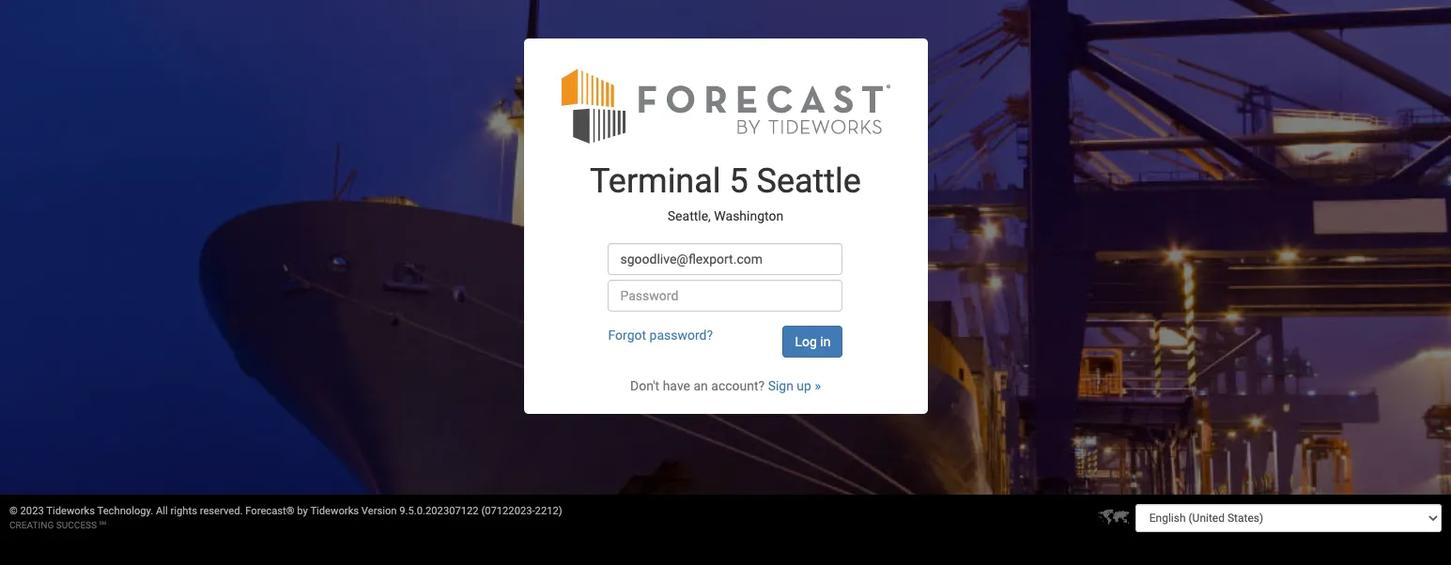 Task type: vqa. For each thing, say whether or not it's contained in the screenshot.
"Password" password field
yes



Task type: describe. For each thing, give the bounding box(es) containing it.
9.5.0.202307122
[[400, 506, 479, 518]]

terminal 5 seattle seattle, washington
[[590, 161, 862, 224]]

Password password field
[[608, 280, 843, 312]]

don't have an account? sign up »
[[630, 378, 821, 394]]

by
[[297, 506, 308, 518]]

version
[[362, 506, 397, 518]]

forgot password? log in
[[608, 328, 831, 349]]

5
[[730, 161, 749, 201]]

sign
[[768, 378, 794, 394]]

2023
[[20, 506, 44, 518]]

℠
[[99, 521, 106, 531]]

© 2023 tideworks technology. all rights reserved. forecast® by tideworks version 9.5.0.202307122 (07122023-2212) creating success ℠
[[9, 506, 563, 531]]

reserved.
[[200, 506, 243, 518]]

forecast®
[[245, 506, 295, 518]]

sign up » link
[[768, 378, 821, 394]]

1 tideworks from the left
[[46, 506, 95, 518]]

in
[[821, 334, 831, 349]]

up
[[797, 378, 812, 394]]

password?
[[650, 328, 713, 343]]

forgot password? link
[[608, 328, 713, 343]]

2212)
[[535, 506, 563, 518]]



Task type: locate. For each thing, give the bounding box(es) containing it.
all
[[156, 506, 168, 518]]

rights
[[171, 506, 197, 518]]

have
[[663, 378, 691, 394]]

0 horizontal spatial tideworks
[[46, 506, 95, 518]]

forecast® by tideworks image
[[561, 67, 890, 145]]

2 tideworks from the left
[[310, 506, 359, 518]]

washington
[[714, 209, 784, 224]]

1 horizontal spatial tideworks
[[310, 506, 359, 518]]

log in button
[[783, 326, 843, 358]]

(07122023-
[[481, 506, 535, 518]]

seattle
[[757, 161, 862, 201]]

tideworks
[[46, 506, 95, 518], [310, 506, 359, 518]]

seattle,
[[668, 209, 711, 224]]

tideworks right "by"
[[310, 506, 359, 518]]

Email or username text field
[[608, 243, 843, 275]]

©
[[9, 506, 18, 518]]

don't
[[630, 378, 660, 394]]

terminal
[[590, 161, 721, 201]]

an
[[694, 378, 708, 394]]

technology.
[[97, 506, 153, 518]]

success
[[56, 521, 97, 531]]

account?
[[712, 378, 765, 394]]

log
[[795, 334, 817, 349]]

creating
[[9, 521, 54, 531]]

»
[[815, 378, 821, 394]]

tideworks up success
[[46, 506, 95, 518]]

forgot
[[608, 328, 647, 343]]



